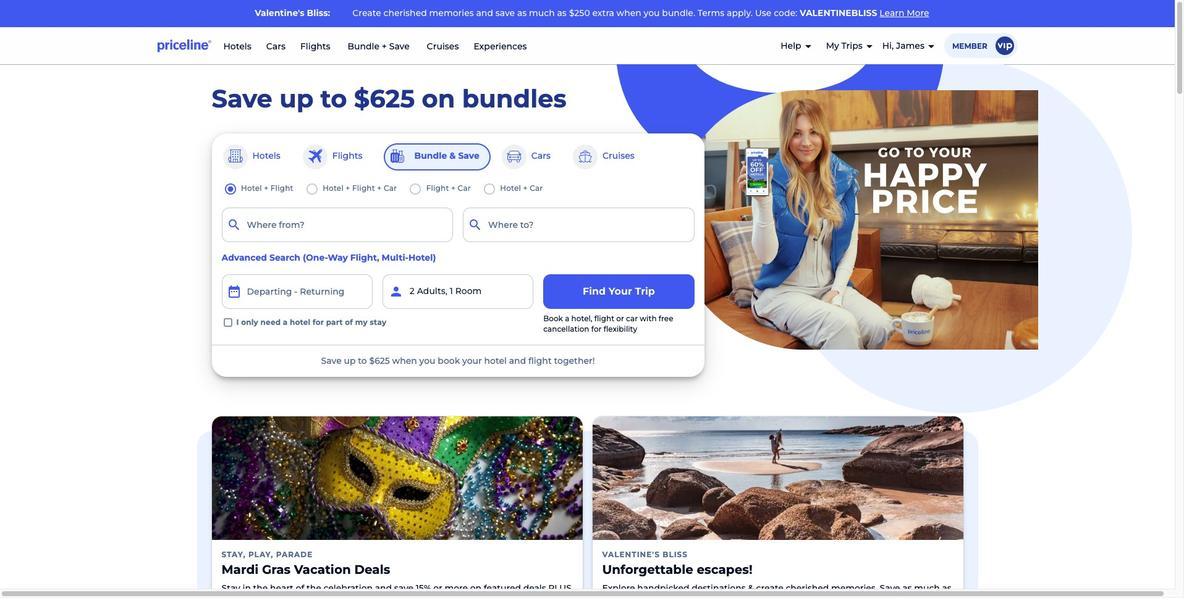 Task type: vqa. For each thing, say whether or not it's contained in the screenshot.
the rightmost extra
yes



Task type: describe. For each thing, give the bounding box(es) containing it.
0 horizontal spatial cars
[[266, 41, 286, 52]]

hotel for hotel + flight
[[241, 184, 262, 193]]

flight for hotel + flight
[[271, 184, 294, 193]]

flight for hotel + flight + car
[[353, 184, 375, 193]]

mardi
[[222, 563, 259, 578]]

flexibility
[[604, 325, 638, 334]]

valentine's
[[603, 551, 660, 560]]

more
[[445, 583, 468, 594]]

priceline.com home image
[[157, 39, 211, 52]]

gras
[[262, 563, 291, 578]]

save up to $625 on bundles
[[212, 83, 567, 114]]

hotel for hotel + car
[[501, 184, 521, 193]]

james
[[897, 40, 925, 51]]

bundle for bundle & save
[[415, 150, 447, 161]]

with
[[640, 314, 657, 323]]

0 horizontal spatial a
[[283, 318, 288, 327]]

none field "where to?"
[[463, 208, 695, 242]]

destinations
[[692, 583, 746, 594]]

Where from? field
[[222, 208, 453, 242]]

0 vertical spatial on
[[422, 83, 455, 114]]

save inside valentine's bliss unforgettable escapes! explore handpicked destinations & create cherished memories. save as much as $250 extra when you bundle. terms apply. use code: valentinebliss
[[880, 583, 901, 594]]

book
[[544, 314, 563, 323]]

when inside stay, play, parade mardi gras vacation deals stay in the heart of the celebration and save 15% or more on featured deals plus extra savings when you bundle.
[[281, 596, 305, 599]]

traveler selection text field
[[383, 275, 534, 309]]

advanced search (one-way flight, multi-hotel)
[[222, 252, 436, 263]]

flight + car
[[427, 184, 471, 193]]

you inside stay, play, parade mardi gras vacation deals stay in the heart of the celebration and save 15% or more on featured deals plus extra savings when you bundle.
[[308, 596, 324, 599]]

part
[[326, 318, 343, 327]]

help
[[781, 40, 802, 51]]

bundles
[[462, 83, 567, 114]]

my trips
[[827, 40, 863, 51]]

3 flight from the left
[[427, 184, 449, 193]]

handpicked
[[638, 583, 690, 594]]

celebration
[[324, 583, 373, 594]]

experiences link
[[474, 41, 527, 52]]

explore
[[603, 583, 636, 594]]

trips
[[842, 40, 863, 51]]

1 car from the left
[[384, 184, 397, 193]]

vip badge icon image
[[996, 36, 1015, 55]]

1 horizontal spatial save
[[496, 7, 515, 19]]

play,
[[249, 551, 274, 560]]

1 horizontal spatial extra
[[593, 7, 615, 19]]

your
[[463, 355, 482, 366]]

0 horizontal spatial code:
[[774, 7, 798, 19]]

to for on
[[321, 83, 347, 114]]

deals
[[524, 583, 546, 594]]

learn
[[880, 7, 905, 19]]

way
[[328, 252, 348, 263]]

bliss
[[663, 551, 688, 560]]

cruises button
[[572, 143, 646, 170]]

member link
[[945, 33, 1022, 58]]

of inside stay, play, parade mardi gras vacation deals stay in the heart of the celebration and save 15% or more on featured deals plus extra savings when you bundle.
[[296, 583, 304, 594]]

15%
[[416, 583, 431, 594]]

$625 for on
[[354, 83, 415, 114]]

cars button
[[501, 143, 562, 170]]

i only need a hotel for part of my stay
[[237, 318, 387, 327]]

need
[[261, 318, 281, 327]]

0 horizontal spatial use
[[756, 7, 772, 19]]

cars link
[[266, 41, 286, 52]]

hi,
[[883, 40, 894, 51]]

cruises link
[[427, 41, 459, 52]]

hotels button
[[222, 143, 292, 170]]

and inside stay, play, parade mardi gras vacation deals stay in the heart of the celebration and save 15% or more on featured deals plus extra savings when you bundle.
[[375, 583, 392, 594]]

car for flight + car
[[458, 184, 471, 193]]

up for save up to $625 on bundles
[[280, 83, 314, 114]]

+ up where from? field
[[377, 184, 382, 193]]

featured
[[484, 583, 521, 594]]

1 vertical spatial and
[[509, 355, 526, 366]]

book
[[438, 355, 460, 366]]

advanced search (one-way flight, multi-hotel) link
[[222, 252, 436, 264]]

0 horizontal spatial apply.
[[727, 7, 753, 19]]

flights link
[[301, 41, 331, 52]]

cherished inside valentine's bliss unforgettable escapes! explore handpicked destinations & create cherished memories. save as much as $250 extra when you bundle. terms apply. use code: valentinebliss
[[786, 583, 829, 594]]

0 horizontal spatial hotel
[[290, 318, 311, 327]]

valentine's bliss:
[[255, 7, 330, 19]]

together!
[[554, 355, 595, 366]]

valentine's
[[255, 7, 305, 19]]

Departing - Returning field
[[222, 275, 373, 309]]

bundle for bundle + save
[[348, 41, 380, 52]]

types of travel tab list
[[222, 143, 695, 170]]

cruises inside "button"
[[603, 150, 635, 161]]

when inside valentine's bliss unforgettable escapes! explore handpicked destinations & create cherished memories. save as much as $250 extra when you bundle. terms apply. use code: valentinebliss
[[650, 596, 675, 599]]

cancellation
[[544, 325, 590, 334]]

1 vertical spatial flight
[[529, 355, 552, 366]]

flight,
[[351, 252, 379, 263]]

hotel)
[[409, 252, 436, 263]]

plus
[[549, 583, 572, 594]]

+ for flight + car
[[451, 184, 456, 193]]

2 the from the left
[[307, 583, 321, 594]]

create
[[757, 583, 784, 594]]

0 horizontal spatial much
[[529, 7, 555, 19]]

your
[[609, 286, 633, 297]]

member
[[953, 41, 988, 50]]

find your trip button
[[544, 275, 695, 309]]

save up to $625 when you book your hotel and flight together!
[[321, 355, 595, 366]]

save inside button
[[459, 150, 480, 161]]

flights button
[[302, 143, 374, 170]]

find your trip
[[583, 286, 655, 297]]

you inside valentine's bliss unforgettable escapes! explore handpicked destinations & create cherished memories. save as much as $250 extra when you bundle. terms apply. use code: valentinebliss
[[677, 596, 693, 599]]

my
[[827, 40, 840, 51]]

none field where from?
[[222, 208, 453, 242]]

0 horizontal spatial for
[[313, 318, 324, 327]]

hi, james
[[883, 40, 925, 51]]

hotel + flight
[[241, 184, 294, 193]]

memories.
[[832, 583, 878, 594]]

stay, play, parade mardi gras vacation deals stay in the heart of the celebration and save 15% or more on featured deals plus extra savings when you bundle.
[[222, 551, 572, 599]]

a inside book a hotel, flight or car with free cancellation for flexibility
[[565, 314, 570, 323]]

multi-
[[382, 252, 409, 263]]

find
[[583, 286, 606, 297]]

trip
[[635, 286, 655, 297]]

stay
[[370, 318, 387, 327]]

create
[[353, 7, 381, 19]]

save down the hotels link
[[212, 83, 273, 114]]



Task type: locate. For each thing, give the bounding box(es) containing it.
0 horizontal spatial on
[[422, 83, 455, 114]]

flight up the 'flexibility'
[[595, 314, 615, 323]]

+ for hotel + flight + car
[[346, 184, 350, 193]]

on inside stay, play, parade mardi gras vacation deals stay in the heart of the celebration and save 15% or more on featured deals plus extra savings when you bundle.
[[470, 583, 482, 594]]

0 horizontal spatial $250
[[569, 7, 590, 19]]

unforgettable
[[603, 563, 694, 578]]

1 horizontal spatial terms
[[731, 596, 757, 599]]

bundle. inside valentine's bliss unforgettable escapes! explore handpicked destinations & create cherished memories. save as much as $250 extra when you bundle. terms apply. use code: valentinebliss
[[695, 596, 728, 599]]

1 horizontal spatial or
[[617, 314, 625, 323]]

&
[[450, 150, 456, 161], [749, 583, 754, 594]]

escapes!
[[697, 563, 753, 578]]

1 horizontal spatial hotel
[[485, 355, 507, 366]]

or right 15%
[[434, 583, 443, 594]]

1 hotel from the left
[[241, 184, 262, 193]]

2 flight from the left
[[353, 184, 375, 193]]

or inside book a hotel, flight or car with free cancellation for flexibility
[[617, 314, 625, 323]]

the up the savings
[[253, 583, 268, 594]]

$250 inside valentine's bliss unforgettable escapes! explore handpicked destinations & create cherished memories. save as much as $250 extra when you bundle. terms apply. use code: valentinebliss
[[603, 596, 624, 599]]

flight
[[271, 184, 294, 193], [353, 184, 375, 193], [427, 184, 449, 193]]

cars up hotel + car
[[532, 150, 551, 161]]

$625
[[354, 83, 415, 114], [369, 355, 390, 366]]

hotel + car
[[501, 184, 543, 193]]

free
[[659, 314, 674, 323]]

extra inside stay, play, parade mardi gras vacation deals stay in the heart of the celebration and save 15% or more on featured deals plus extra savings when you bundle.
[[222, 596, 243, 599]]

bundle down create
[[348, 41, 380, 52]]

flight left together!
[[529, 355, 552, 366]]

hotels up hotel + flight
[[253, 150, 281, 161]]

stay
[[222, 583, 240, 594]]

my trips button
[[827, 30, 873, 62]]

save
[[496, 7, 515, 19], [394, 583, 414, 594]]

1 horizontal spatial to
[[358, 355, 367, 366]]

bundle.
[[663, 7, 696, 19], [326, 596, 359, 599], [695, 596, 728, 599]]

0 vertical spatial cherished
[[384, 7, 427, 19]]

of left my
[[345, 318, 353, 327]]

1 horizontal spatial of
[[345, 318, 353, 327]]

1 vertical spatial apply.
[[760, 596, 785, 599]]

0 horizontal spatial extra
[[222, 596, 243, 599]]

1 horizontal spatial hotel
[[323, 184, 344, 193]]

a up cancellation
[[565, 314, 570, 323]]

2 car from the left
[[458, 184, 471, 193]]

help button
[[781, 30, 812, 62]]

0 vertical spatial cars
[[266, 41, 286, 52]]

up down flights link in the top left of the page
[[280, 83, 314, 114]]

hotels
[[224, 41, 252, 52], [253, 150, 281, 161]]

and right 'memories'
[[477, 7, 493, 19]]

experiences
[[474, 41, 527, 52]]

Where to? field
[[463, 208, 695, 242]]

save up "flight + car"
[[459, 150, 480, 161]]

flight down hotels 'button'
[[271, 184, 294, 193]]

advanced
[[222, 252, 267, 263]]

bundle & save button
[[384, 143, 491, 170]]

0 vertical spatial much
[[529, 7, 555, 19]]

use inside valentine's bliss unforgettable escapes! explore handpicked destinations & create cherished memories. save as much as $250 extra when you bundle. terms apply. use code: valentinebliss
[[788, 596, 804, 599]]

for left part
[[313, 318, 324, 327]]

flight inside book a hotel, flight or car with free cancellation for flexibility
[[595, 314, 615, 323]]

2 none field from the left
[[463, 208, 695, 242]]

on right the more
[[470, 583, 482, 594]]

to down my
[[358, 355, 367, 366]]

for down hotel,
[[592, 325, 602, 334]]

save right 'memories.'
[[880, 583, 901, 594]]

save left 15%
[[394, 583, 414, 594]]

bundle & save
[[415, 150, 480, 161]]

heart
[[270, 583, 294, 594]]

flights up hotel + flight + car
[[333, 150, 363, 161]]

valentinebliss inside valentine's bliss unforgettable escapes! explore handpicked destinations & create cherished memories. save as much as $250 extra when you bundle. terms apply. use code: valentinebliss
[[832, 596, 908, 599]]

1 horizontal spatial a
[[565, 314, 570, 323]]

0 vertical spatial hotel
[[290, 318, 311, 327]]

2 hotel from the left
[[323, 184, 344, 193]]

1 horizontal spatial bundle
[[415, 150, 447, 161]]

on
[[422, 83, 455, 114], [470, 583, 482, 594]]

save up the "experiences" link
[[496, 7, 515, 19]]

+ for hotel + car
[[524, 184, 528, 193]]

hotel right the need
[[290, 318, 311, 327]]

$625 down the bundle + save
[[354, 83, 415, 114]]

hotel for hotel + flight + car
[[323, 184, 344, 193]]

flight down flights button
[[353, 184, 375, 193]]

car for hotel + car
[[530, 184, 543, 193]]

bliss:
[[307, 7, 330, 19]]

flight down bundle & save button
[[427, 184, 449, 193]]

1 vertical spatial valentinebliss
[[832, 596, 908, 599]]

+ up save up to $625 on bundles
[[382, 41, 387, 52]]

2 horizontal spatial car
[[530, 184, 543, 193]]

for inside book a hotel, flight or car with free cancellation for flexibility
[[592, 325, 602, 334]]

valentinebliss down 'memories.'
[[832, 596, 908, 599]]

0 horizontal spatial to
[[321, 83, 347, 114]]

1 vertical spatial up
[[344, 355, 356, 366]]

0 horizontal spatial flight
[[271, 184, 294, 193]]

save down part
[[321, 355, 342, 366]]

or up the 'flexibility'
[[617, 314, 625, 323]]

flights
[[301, 41, 331, 52], [333, 150, 363, 161]]

1 horizontal spatial much
[[915, 583, 941, 594]]

0 vertical spatial terms
[[698, 7, 725, 19]]

1 horizontal spatial $250
[[603, 596, 624, 599]]

0 vertical spatial save
[[496, 7, 515, 19]]

of
[[345, 318, 353, 327], [296, 583, 304, 594]]

0 horizontal spatial flight
[[529, 355, 552, 366]]

more
[[907, 7, 930, 19]]

1 vertical spatial on
[[470, 583, 482, 594]]

1 flight from the left
[[271, 184, 294, 193]]

1 horizontal spatial and
[[477, 7, 493, 19]]

bundle up "flight + car"
[[415, 150, 447, 161]]

+ down types of travel tab list
[[451, 184, 456, 193]]

0 vertical spatial $250
[[569, 7, 590, 19]]

$625 for when
[[369, 355, 390, 366]]

1 horizontal spatial apply.
[[760, 596, 785, 599]]

0 horizontal spatial terms
[[698, 7, 725, 19]]

only
[[241, 318, 259, 327]]

1 the from the left
[[253, 583, 268, 594]]

flights down bliss:
[[301, 41, 331, 52]]

+ down cars button
[[524, 184, 528, 193]]

use
[[756, 7, 772, 19], [788, 596, 804, 599]]

0 vertical spatial apply.
[[727, 7, 753, 19]]

1 horizontal spatial car
[[458, 184, 471, 193]]

1 vertical spatial $625
[[369, 355, 390, 366]]

$625 down stay at the left bottom
[[369, 355, 390, 366]]

much inside valentine's bliss unforgettable escapes! explore handpicked destinations & create cherished memories. save as much as $250 extra when you bundle. terms apply. use code: valentinebliss
[[915, 583, 941, 594]]

savings
[[246, 596, 278, 599]]

or inside stay, play, parade mardi gras vacation deals stay in the heart of the celebration and save 15% or more on featured deals plus extra savings when you bundle.
[[434, 583, 443, 594]]

2 horizontal spatial and
[[509, 355, 526, 366]]

car down bundle & save button
[[384, 184, 397, 193]]

0 horizontal spatial save
[[394, 583, 414, 594]]

vacation
[[294, 563, 351, 578]]

& inside valentine's bliss unforgettable escapes! explore handpicked destinations & create cherished memories. save as much as $250 extra when you bundle. terms apply. use code: valentinebliss
[[749, 583, 754, 594]]

save
[[389, 41, 410, 52], [212, 83, 273, 114], [459, 150, 480, 161], [321, 355, 342, 366], [880, 583, 901, 594]]

1 vertical spatial cars
[[532, 150, 551, 161]]

+ for bundle + save
[[382, 41, 387, 52]]

a
[[565, 314, 570, 323], [283, 318, 288, 327]]

0 vertical spatial flight
[[595, 314, 615, 323]]

0 vertical spatial up
[[280, 83, 314, 114]]

apply. inside valentine's bliss unforgettable escapes! explore handpicked destinations & create cherished memories. save as much as $250 extra when you bundle. terms apply. use code: valentinebliss
[[760, 596, 785, 599]]

1 horizontal spatial &
[[749, 583, 754, 594]]

1 horizontal spatial cars
[[532, 150, 551, 161]]

save left "cruises" link
[[389, 41, 410, 52]]

hotel down hotels 'button'
[[241, 184, 262, 193]]

2 horizontal spatial extra
[[626, 596, 648, 599]]

hotel down flights button
[[323, 184, 344, 193]]

1 vertical spatial hotel
[[485, 355, 507, 366]]

cars inside button
[[532, 150, 551, 161]]

1 horizontal spatial none field
[[463, 208, 695, 242]]

deals
[[355, 563, 390, 578]]

the down vacation on the left of the page
[[307, 583, 321, 594]]

0 vertical spatial use
[[756, 7, 772, 19]]

my
[[355, 318, 368, 327]]

$250
[[569, 7, 590, 19], [603, 596, 624, 599]]

0 horizontal spatial flights
[[301, 41, 331, 52]]

i
[[237, 318, 239, 327]]

1 vertical spatial cherished
[[786, 583, 829, 594]]

0 horizontal spatial hotels
[[224, 41, 252, 52]]

parade
[[276, 551, 313, 560]]

0 horizontal spatial cruises
[[427, 41, 459, 52]]

1 horizontal spatial on
[[470, 583, 482, 594]]

car down cars button
[[530, 184, 543, 193]]

1 vertical spatial much
[[915, 583, 941, 594]]

to down flights link in the top left of the page
[[321, 83, 347, 114]]

+
[[382, 41, 387, 52], [264, 184, 269, 193], [346, 184, 350, 193], [377, 184, 382, 193], [451, 184, 456, 193], [524, 184, 528, 193]]

terms inside valentine's bliss unforgettable escapes! explore handpicked destinations & create cherished memories. save as much as $250 extra when you bundle. terms apply. use code: valentinebliss
[[731, 596, 757, 599]]

0 vertical spatial cruises
[[427, 41, 459, 52]]

up
[[280, 83, 314, 114], [344, 355, 356, 366]]

hotel
[[290, 318, 311, 327], [485, 355, 507, 366]]

1 vertical spatial bundle
[[415, 150, 447, 161]]

car
[[384, 184, 397, 193], [458, 184, 471, 193], [530, 184, 543, 193]]

to for when
[[358, 355, 367, 366]]

1 horizontal spatial flight
[[595, 314, 615, 323]]

(one-
[[303, 252, 328, 263]]

memories
[[430, 7, 474, 19]]

hotel down cars button
[[501, 184, 521, 193]]

1 vertical spatial $250
[[603, 596, 624, 599]]

on down "cruises" link
[[422, 83, 455, 114]]

1 vertical spatial of
[[296, 583, 304, 594]]

bundle + save link
[[346, 41, 412, 52]]

or
[[617, 314, 625, 323], [434, 583, 443, 594]]

1 vertical spatial &
[[749, 583, 754, 594]]

hotel,
[[572, 314, 593, 323]]

0 horizontal spatial the
[[253, 583, 268, 594]]

& left create
[[749, 583, 754, 594]]

search
[[270, 252, 301, 263]]

0 horizontal spatial up
[[280, 83, 314, 114]]

of right heart
[[296, 583, 304, 594]]

1 horizontal spatial up
[[344, 355, 356, 366]]

hotel right your
[[485, 355, 507, 366]]

1 vertical spatial terms
[[731, 596, 757, 599]]

1 horizontal spatial cherished
[[786, 583, 829, 594]]

terms
[[698, 7, 725, 19], [731, 596, 757, 599]]

0 horizontal spatial cherished
[[384, 7, 427, 19]]

car
[[627, 314, 638, 323]]

0 vertical spatial bundle
[[348, 41, 380, 52]]

& up "flight + car"
[[450, 150, 456, 161]]

& inside button
[[450, 150, 456, 161]]

flight
[[595, 314, 615, 323], [529, 355, 552, 366]]

hotels inside 'button'
[[253, 150, 281, 161]]

hotels link
[[224, 41, 252, 52]]

as
[[518, 7, 527, 19], [558, 7, 567, 19], [903, 583, 913, 594], [943, 583, 952, 594]]

1 vertical spatial or
[[434, 583, 443, 594]]

the
[[253, 583, 268, 594], [307, 583, 321, 594]]

+ down hotels 'button'
[[264, 184, 269, 193]]

a right the need
[[283, 318, 288, 327]]

1 none field from the left
[[222, 208, 453, 242]]

0 vertical spatial hotels
[[224, 41, 252, 52]]

0 vertical spatial &
[[450, 150, 456, 161]]

1 horizontal spatial hotels
[[253, 150, 281, 161]]

0 horizontal spatial hotel
[[241, 184, 262, 193]]

1 horizontal spatial flight
[[353, 184, 375, 193]]

in
[[243, 583, 251, 594]]

0 vertical spatial valentinebliss
[[800, 7, 878, 19]]

cars down valentine's
[[266, 41, 286, 52]]

0 vertical spatial of
[[345, 318, 353, 327]]

valentinebliss
[[800, 7, 878, 19], [832, 596, 908, 599]]

hotel
[[241, 184, 262, 193], [323, 184, 344, 193], [501, 184, 521, 193]]

and right your
[[509, 355, 526, 366]]

0 vertical spatial $625
[[354, 83, 415, 114]]

0 vertical spatial flights
[[301, 41, 331, 52]]

code: inside valentine's bliss unforgettable escapes! explore handpicked destinations & create cherished memories. save as much as $250 extra when you bundle. terms apply. use code: valentinebliss
[[806, 596, 830, 599]]

bundle + save
[[346, 41, 412, 52]]

create cherished memories and save as much as $250 extra when you bundle. terms apply. use code: valentinebliss learn more
[[353, 7, 930, 19]]

0 vertical spatial or
[[617, 314, 625, 323]]

+ down flights button
[[346, 184, 350, 193]]

bundle inside button
[[415, 150, 447, 161]]

hotels left cars link
[[224, 41, 252, 52]]

up for save up to $625 when you book your hotel and flight together!
[[344, 355, 356, 366]]

1 horizontal spatial code:
[[806, 596, 830, 599]]

save inside stay, play, parade mardi gras vacation deals stay in the heart of the celebration and save 15% or more on featured deals plus extra savings when you bundle.
[[394, 583, 414, 594]]

cherished
[[384, 7, 427, 19], [786, 583, 829, 594]]

car down types of travel tab list
[[458, 184, 471, 193]]

+ for hotel + flight
[[264, 184, 269, 193]]

0 vertical spatial and
[[477, 7, 493, 19]]

up down my
[[344, 355, 356, 366]]

you
[[644, 7, 660, 19], [420, 355, 436, 366], [308, 596, 324, 599], [677, 596, 693, 599]]

0 horizontal spatial of
[[296, 583, 304, 594]]

valentine's bliss unforgettable escapes! explore handpicked destinations & create cherished memories. save as much as $250 extra when you bundle. terms apply. use code: valentinebliss
[[603, 551, 952, 599]]

1 horizontal spatial for
[[592, 325, 602, 334]]

0 horizontal spatial bundle
[[348, 41, 380, 52]]

0 horizontal spatial and
[[375, 583, 392, 594]]

extra inside valentine's bliss unforgettable escapes! explore handpicked destinations & create cherished memories. save as much as $250 extra when you bundle. terms apply. use code: valentinebliss
[[626, 596, 648, 599]]

bundle. inside stay, play, parade mardi gras vacation deals stay in the heart of the celebration and save 15% or more on featured deals plus extra savings when you bundle.
[[326, 596, 359, 599]]

1 horizontal spatial flights
[[333, 150, 363, 161]]

3 hotel from the left
[[501, 184, 521, 193]]

3 car from the left
[[530, 184, 543, 193]]

1 vertical spatial use
[[788, 596, 804, 599]]

to
[[321, 83, 347, 114], [358, 355, 367, 366]]

1 vertical spatial save
[[394, 583, 414, 594]]

valentinebliss up my
[[800, 7, 878, 19]]

book a hotel, flight or car with free cancellation for flexibility
[[544, 314, 674, 334]]

None field
[[222, 208, 453, 242], [463, 208, 695, 242]]

1 vertical spatial flights
[[333, 150, 363, 161]]

1 vertical spatial hotels
[[253, 150, 281, 161]]

2 horizontal spatial flight
[[427, 184, 449, 193]]

flights inside flights button
[[333, 150, 363, 161]]

stay,
[[222, 551, 246, 560]]

when
[[617, 7, 642, 19], [392, 355, 417, 366], [281, 596, 305, 599], [650, 596, 675, 599]]

and down the deals
[[375, 583, 392, 594]]

hotel + flight + car
[[323, 184, 397, 193]]

0 horizontal spatial none field
[[222, 208, 453, 242]]

1 horizontal spatial use
[[788, 596, 804, 599]]

0 horizontal spatial &
[[450, 150, 456, 161]]

cruises
[[427, 41, 459, 52], [603, 150, 635, 161]]

1 horizontal spatial cruises
[[603, 150, 635, 161]]



